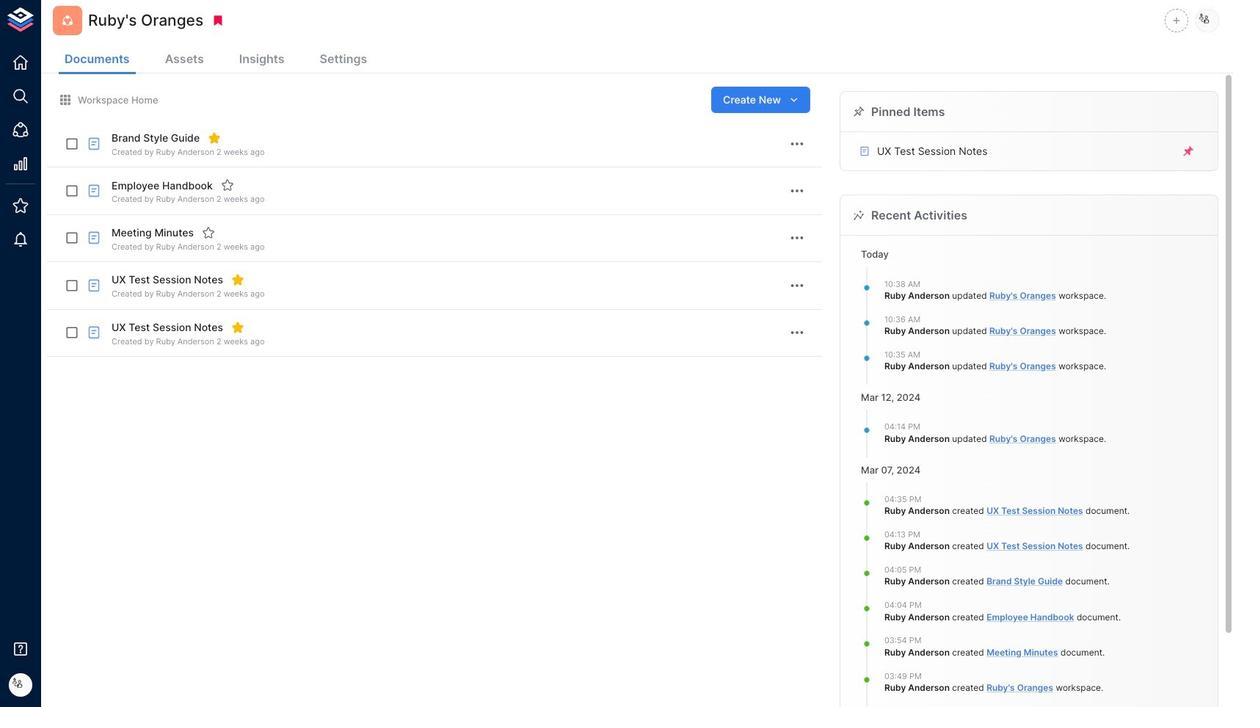 Task type: vqa. For each thing, say whether or not it's contained in the screenshot.
Our code of conduct sets the standards for behavior and professionalism within our company. We can maintain a positive and respectful work environment by following these guidelines. Some key points include:
no



Task type: locate. For each thing, give the bounding box(es) containing it.
0 vertical spatial remove favorite image
[[208, 131, 221, 145]]

unpin image
[[1182, 145, 1196, 158]]

1 horizontal spatial remove favorite image
[[231, 321, 245, 334]]

1 horizontal spatial favorite image
[[221, 179, 234, 192]]

1 vertical spatial favorite image
[[202, 226, 215, 239]]

1 vertical spatial remove favorite image
[[231, 321, 245, 334]]

ruby anderson image
[[1196, 9, 1220, 32]]

0 horizontal spatial favorite image
[[202, 226, 215, 239]]

remove favorite image
[[231, 273, 245, 287]]

remove favorite image
[[208, 131, 221, 145], [231, 321, 245, 334]]

favorite image
[[221, 179, 234, 192], [202, 226, 215, 239]]

0 horizontal spatial remove favorite image
[[208, 131, 221, 145]]



Task type: describe. For each thing, give the bounding box(es) containing it.
0 vertical spatial favorite image
[[221, 179, 234, 192]]

remove bookmark image
[[212, 14, 225, 27]]



